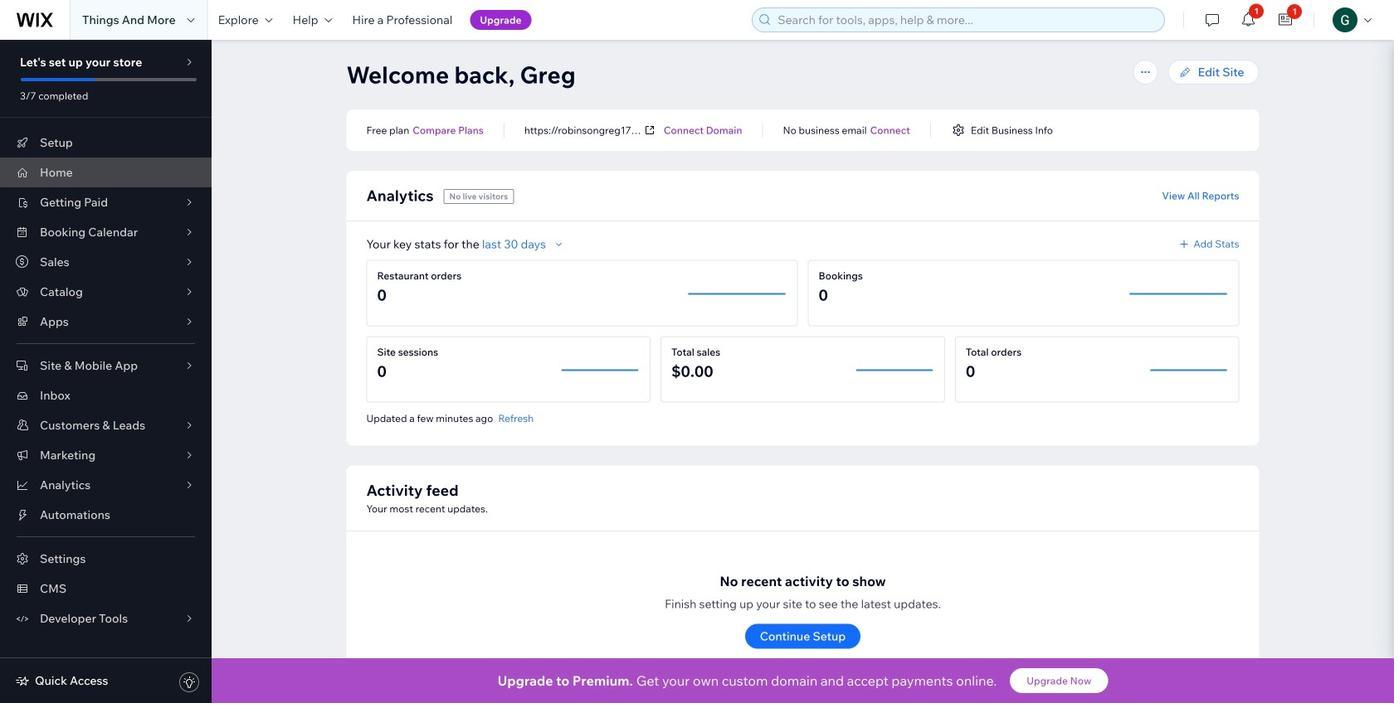 Task type: vqa. For each thing, say whether or not it's contained in the screenshot.
categories
no



Task type: locate. For each thing, give the bounding box(es) containing it.
Search for tools, apps, help & more... field
[[773, 8, 1159, 32]]



Task type: describe. For each thing, give the bounding box(es) containing it.
sidebar element
[[0, 40, 212, 704]]



